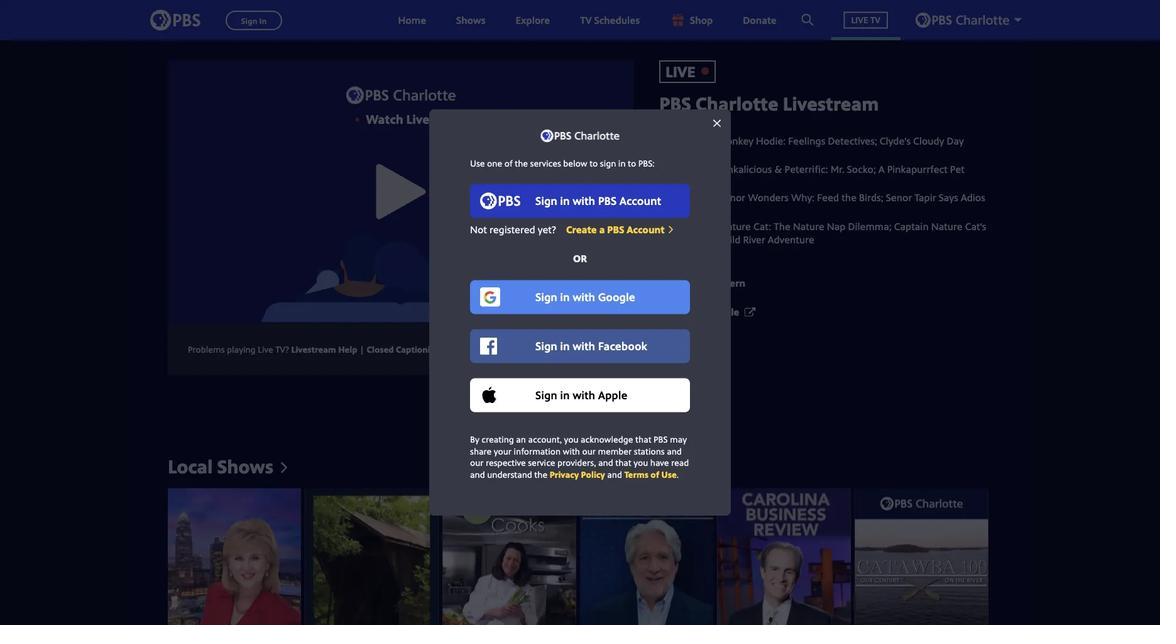 Task type: locate. For each thing, give the bounding box(es) containing it.
livestream up donkey hodie: feelings detectives; clyde's cloudy day at the top right
[[783, 91, 879, 116]]

an
[[516, 433, 526, 445]]

help
[[338, 343, 358, 355]]

|
[[360, 343, 365, 355]]

0 vertical spatial pm
[[686, 191, 700, 204]]

1 horizontal spatial that
[[636, 433, 652, 445]]

sign in dialog
[[430, 109, 731, 516]]

services
[[530, 157, 561, 169]]

acknowledge
[[581, 433, 634, 445]]

2 vertical spatial pbs
[[654, 433, 668, 445]]

11:30 am
[[660, 162, 699, 176]]

schedule
[[698, 305, 740, 318]]

0 vertical spatial the
[[515, 157, 528, 169]]

the
[[515, 157, 528, 169], [842, 191, 857, 204], [535, 468, 548, 480]]

0 vertical spatial you
[[564, 433, 579, 445]]

our down 'by' on the bottom left of page
[[470, 457, 484, 469]]

your
[[494, 445, 512, 457]]

elinor wonders why: feed the birds; senor tapir says adios
[[720, 191, 986, 204]]

of
[[505, 157, 513, 169], [651, 468, 660, 480]]

use left "one"
[[470, 157, 485, 169]]

timezone:
[[660, 276, 708, 290]]

12:30 pm
[[660, 219, 700, 233]]

document
[[430, 109, 731, 516]]

closed captioning link
[[367, 343, 441, 355]]

1 vertical spatial live
[[258, 343, 273, 355]]

birds;
[[860, 191, 884, 204]]

12:30
[[660, 219, 683, 233]]

you left have
[[634, 457, 648, 469]]

0 vertical spatial use
[[470, 157, 485, 169]]

&
[[775, 162, 783, 176]]

pm right 12:30
[[685, 219, 700, 233]]

yet?
[[538, 223, 556, 236]]

2 horizontal spatial nature
[[932, 219, 963, 233]]

1 horizontal spatial use
[[662, 468, 677, 480]]

eastern
[[710, 276, 746, 290]]

pbs
[[660, 91, 692, 116], [608, 223, 625, 236], [654, 433, 668, 445]]

1 horizontal spatial the
[[535, 468, 548, 480]]

livestream right tv? on the left bottom of the page
[[292, 343, 336, 355]]

0 vertical spatial that
[[636, 433, 652, 445]]

peterrific:
[[785, 162, 829, 176]]

our right with
[[583, 445, 596, 457]]

says
[[939, 191, 959, 204]]

to left sign
[[590, 157, 598, 169]]

a
[[879, 162, 885, 176]]

pm for 12:30 pm
[[685, 219, 700, 233]]

see
[[660, 305, 676, 318]]

donkey hodie: feelings detectives; clyde's cloudy day
[[720, 134, 965, 147]]

nature left cat:
[[720, 219, 751, 233]]

captioning
[[396, 343, 441, 355]]

close image
[[714, 119, 721, 127]]

1 vertical spatial the
[[842, 191, 857, 204]]

1 horizontal spatial live
[[666, 61, 696, 82]]

nature right the on the right top of the page
[[793, 219, 825, 233]]

1 vertical spatial use
[[662, 468, 677, 480]]

nature
[[720, 219, 751, 233], [793, 219, 825, 233], [932, 219, 963, 233]]

pm
[[686, 191, 700, 204], [685, 219, 700, 233]]

that left stations
[[616, 457, 632, 469]]

captain
[[895, 219, 929, 233]]

the
[[774, 219, 791, 233]]

pbs image
[[150, 6, 201, 34]]

privacy policy link
[[550, 468, 605, 480]]

not
[[470, 223, 487, 236]]

member
[[598, 445, 632, 457]]

information
[[514, 445, 561, 457]]

1 horizontal spatial to
[[628, 157, 636, 169]]

adventure
[[768, 233, 815, 246]]

pm right "12:00"
[[686, 191, 700, 204]]

playing
[[227, 343, 256, 355]]

registered
[[490, 223, 536, 236]]

by creating an account, you acknowledge that pbs may share your information with our member stations and our respective service providers, and that you have read and understand the
[[470, 433, 689, 480]]

problems
[[188, 343, 225, 355]]

live
[[666, 61, 696, 82], [258, 343, 273, 355]]

0 vertical spatial of
[[505, 157, 513, 169]]

local
[[168, 453, 213, 479]]

share
[[470, 445, 492, 457]]

donkey
[[720, 134, 754, 147]]

to right in
[[628, 157, 636, 169]]

0 horizontal spatial nature
[[720, 219, 751, 233]]

1 horizontal spatial livestream
[[783, 91, 879, 116]]

and
[[667, 445, 682, 457], [599, 457, 614, 469], [470, 468, 485, 480], [608, 468, 623, 480]]

the inside by creating an account, you acknowledge that pbs may share your information with our member stations and our respective service providers, and that you have read and understand the
[[535, 468, 548, 480]]

cat:
[[754, 219, 772, 233]]

1 vertical spatial livestream
[[292, 343, 336, 355]]

our
[[583, 445, 596, 457], [470, 457, 484, 469]]

2 vertical spatial the
[[535, 468, 548, 480]]

problems playing live tv? livestream help | closed captioning
[[188, 343, 441, 355]]

tapir
[[915, 191, 937, 204]]

use
[[470, 157, 485, 169], [662, 468, 677, 480]]

the right the feed
[[842, 191, 857, 204]]

2 to from the left
[[628, 157, 636, 169]]

1 horizontal spatial nature
[[793, 219, 825, 233]]

1 nature from the left
[[720, 219, 751, 233]]

0 horizontal spatial to
[[590, 157, 598, 169]]

that
[[636, 433, 652, 445], [616, 457, 632, 469]]

1 horizontal spatial you
[[634, 457, 648, 469]]

0 horizontal spatial the
[[515, 157, 528, 169]]

clyde's
[[880, 134, 911, 147]]

pbs inside by creating an account, you acknowledge that pbs may share your information with our member stations and our respective service providers, and that you have read and understand the
[[654, 433, 668, 445]]

pm for 12:00 pm
[[686, 191, 700, 204]]

timezone: eastern
[[660, 276, 746, 290]]

of right "one"
[[505, 157, 513, 169]]

1 vertical spatial of
[[651, 468, 660, 480]]

pbs left the "may"
[[654, 433, 668, 445]]

pbs right "a"
[[608, 223, 625, 236]]

and right policy
[[608, 468, 623, 480]]

read
[[672, 457, 689, 469]]

river
[[744, 233, 766, 246]]

the left privacy
[[535, 468, 548, 480]]

0 horizontal spatial that
[[616, 457, 632, 469]]

pbs left the charlotte
[[660, 91, 692, 116]]

providers,
[[558, 457, 597, 469]]

creating
[[482, 433, 514, 445]]

1 horizontal spatial our
[[583, 445, 596, 457]]

pbs charlotte livestream
[[660, 91, 879, 116]]

of right terms at the bottom right of page
[[651, 468, 660, 480]]

use down stations
[[662, 468, 677, 480]]

1 vertical spatial pm
[[685, 219, 700, 233]]

adios
[[961, 191, 986, 204]]

11:30
[[660, 162, 682, 176]]

0 horizontal spatial use
[[470, 157, 485, 169]]

see full schedule link
[[660, 305, 993, 318]]

one
[[487, 157, 503, 169]]

1 horizontal spatial of
[[651, 468, 660, 480]]

mr.
[[831, 162, 845, 176]]

nature down the says
[[932, 219, 963, 233]]

service
[[528, 457, 556, 469]]

.
[[677, 468, 679, 480]]

0 horizontal spatial live
[[258, 343, 273, 355]]

account
[[627, 223, 665, 236]]

policy
[[581, 468, 605, 480]]

that up have
[[636, 433, 652, 445]]

the left services on the left of page
[[515, 157, 528, 169]]

create a pbs account
[[567, 223, 665, 236]]

you up providers,
[[564, 433, 579, 445]]

you
[[564, 433, 579, 445], [634, 457, 648, 469]]

facebook image
[[545, 342, 558, 354]]

0 horizontal spatial you
[[564, 433, 579, 445]]

pinkalicious
[[720, 162, 773, 176]]



Task type: describe. For each thing, give the bounding box(es) containing it.
detectives;
[[828, 134, 878, 147]]

pinkalicious & peterrific: mr. socko; a pinkapurrfect pet
[[720, 162, 965, 176]]

wonders
[[748, 191, 789, 204]]

terms
[[625, 468, 649, 480]]

below
[[564, 157, 588, 169]]

understand
[[487, 468, 533, 480]]

pet
[[951, 162, 965, 176]]

use one of the services below to sign in to pbs:
[[470, 157, 655, 169]]

2 nature from the left
[[793, 219, 825, 233]]

and down acknowledge
[[599, 457, 614, 469]]

1 vertical spatial you
[[634, 457, 648, 469]]

twitter image
[[572, 342, 584, 354]]

share:
[[507, 342, 536, 356]]

not registered yet?
[[470, 223, 556, 236]]

why:
[[792, 191, 815, 204]]

livestream help link
[[292, 343, 358, 355]]

by
[[470, 433, 480, 445]]

cloudy
[[914, 134, 945, 147]]

wild
[[720, 233, 741, 246]]

3 nature from the left
[[932, 219, 963, 233]]

account,
[[529, 433, 562, 445]]

shows
[[217, 453, 274, 479]]

pbs:
[[639, 157, 655, 169]]

0 vertical spatial live
[[666, 61, 696, 82]]

12:00 pm
[[660, 191, 700, 204]]

socko;
[[848, 162, 877, 176]]

or
[[573, 251, 587, 265]]

in
[[619, 157, 626, 169]]

cat's
[[966, 219, 987, 233]]

0 vertical spatial livestream
[[783, 91, 879, 116]]

privacy
[[550, 468, 579, 480]]

nap
[[827, 219, 846, 233]]

hodie:
[[757, 134, 786, 147]]

sign
[[600, 157, 617, 169]]

full
[[678, 305, 695, 318]]

0 horizontal spatial livestream
[[292, 343, 336, 355]]

create a pbs account link
[[567, 223, 675, 236]]

feed
[[818, 191, 840, 204]]

day
[[947, 134, 965, 147]]

feelings
[[789, 134, 826, 147]]

elinor
[[720, 191, 746, 204]]

a
[[600, 223, 605, 236]]

pbs charlotte image
[[541, 130, 620, 142]]

closed
[[367, 343, 394, 355]]

1 vertical spatial that
[[616, 457, 632, 469]]

see full schedule
[[660, 305, 740, 318]]

and up .
[[667, 445, 682, 457]]

respective
[[486, 457, 526, 469]]

stations
[[634, 445, 665, 457]]

1 to from the left
[[590, 157, 598, 169]]

1 vertical spatial pbs
[[608, 223, 625, 236]]

nature cat: the nature nap dilemma; captain nature cat's wild river adventure
[[720, 219, 987, 246]]

privacy policy and terms of use .
[[550, 468, 679, 480]]

senor
[[887, 191, 913, 204]]

may
[[670, 433, 687, 445]]

0 vertical spatial pbs
[[660, 91, 692, 116]]

create
[[567, 223, 597, 236]]

terms of use link
[[625, 468, 677, 480]]

2 horizontal spatial the
[[842, 191, 857, 204]]

pinkapurrfect
[[888, 162, 948, 176]]

tv?
[[276, 343, 289, 355]]

document containing not registered yet?
[[430, 109, 731, 516]]

dilemma;
[[849, 219, 892, 233]]

0 horizontal spatial of
[[505, 157, 513, 169]]

have
[[651, 457, 669, 469]]

and down share
[[470, 468, 485, 480]]

local shows link
[[168, 453, 287, 479]]

local shows
[[168, 453, 274, 479]]

charlotte
[[696, 91, 779, 116]]

am
[[684, 162, 699, 176]]

0 horizontal spatial our
[[470, 457, 484, 469]]



Task type: vqa. For each thing, say whether or not it's contained in the screenshot.
1st to from left
yes



